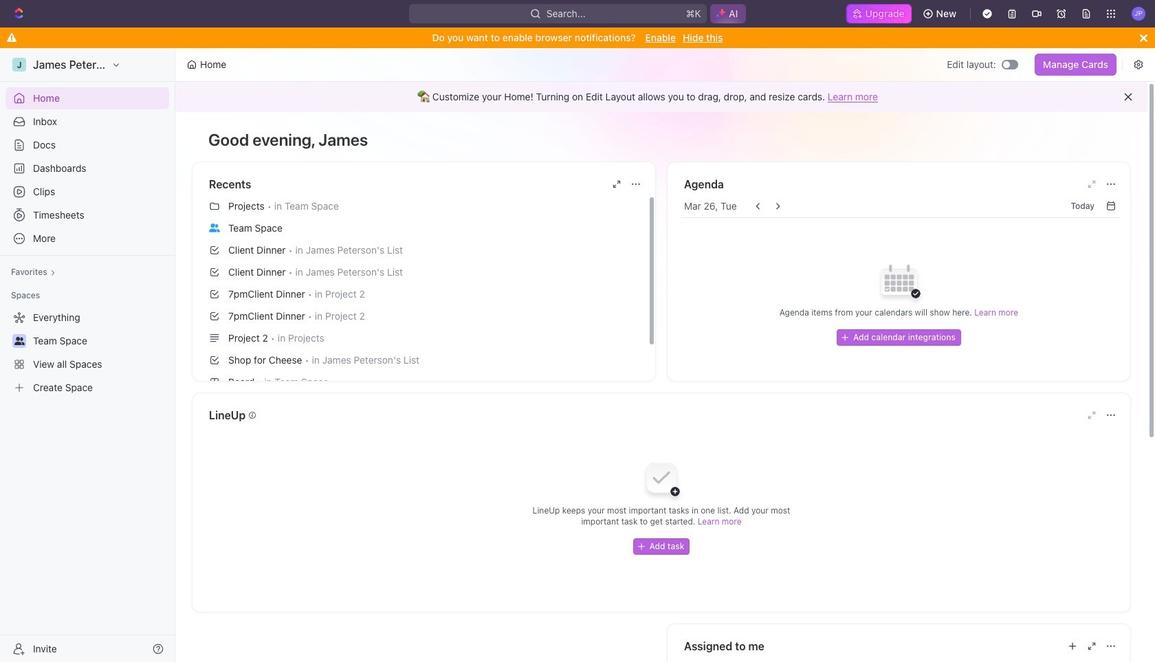 Task type: describe. For each thing, give the bounding box(es) containing it.
sidebar navigation
[[0, 48, 178, 662]]

1 horizontal spatial user group image
[[209, 223, 220, 232]]



Task type: vqa. For each thing, say whether or not it's contained in the screenshot.
sidebar navigation
yes



Task type: locate. For each thing, give the bounding box(es) containing it.
1 vertical spatial user group image
[[14, 337, 24, 345]]

user group image inside tree
[[14, 337, 24, 345]]

alert
[[175, 82, 1148, 112]]

0 vertical spatial user group image
[[209, 223, 220, 232]]

james peterson's workspace, , element
[[12, 58, 26, 72]]

tree inside sidebar navigation
[[6, 307, 169, 399]]

0 horizontal spatial user group image
[[14, 337, 24, 345]]

tree
[[6, 307, 169, 399]]

user group image
[[209, 223, 220, 232], [14, 337, 24, 345]]



